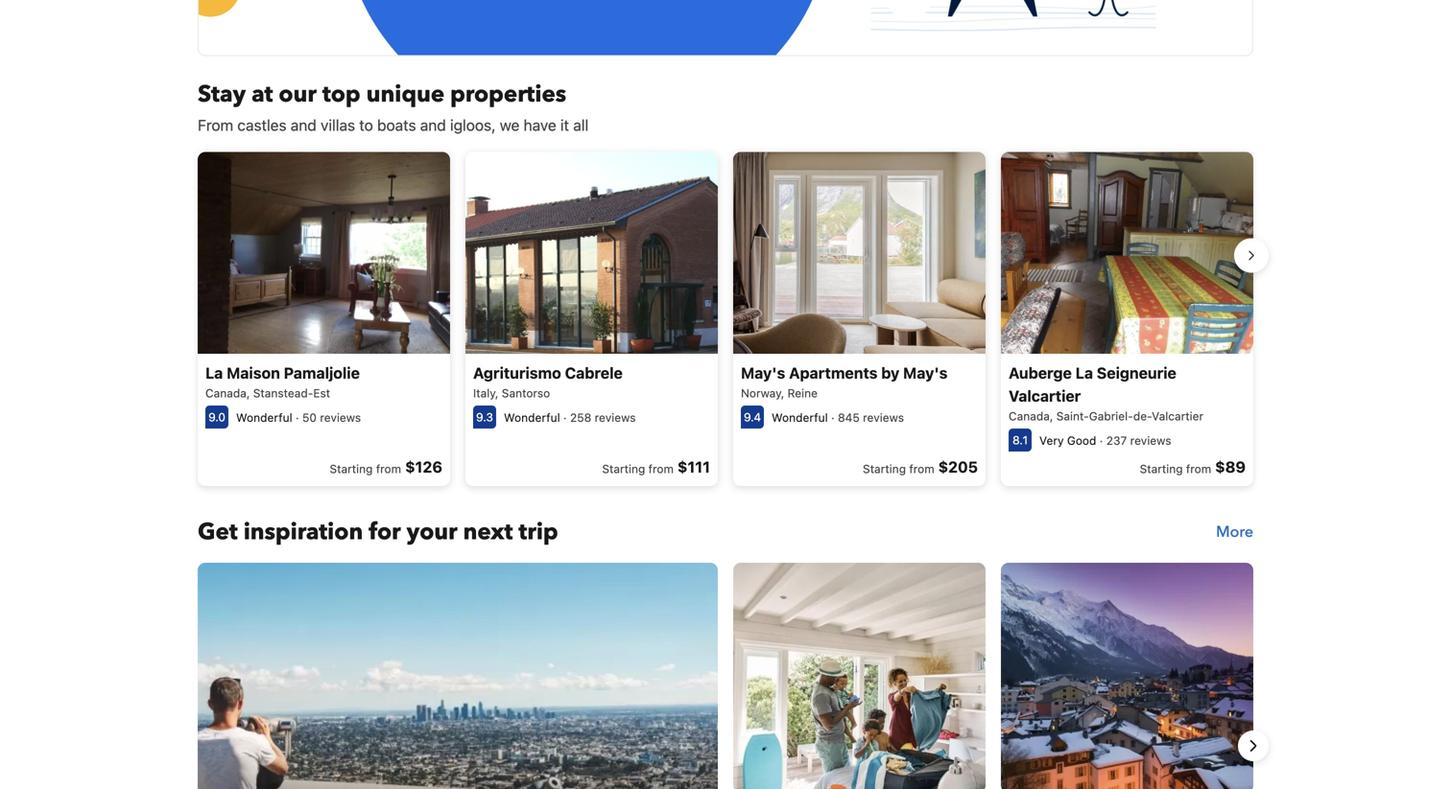 Task type: locate. For each thing, give the bounding box(es) containing it.
1 horizontal spatial wonderful
[[504, 411, 560, 425]]

wonderful down santorso
[[504, 411, 560, 425]]

1 horizontal spatial may's
[[903, 364, 948, 382]]

2 la from the left
[[1076, 364, 1093, 382]]

from inside starting from $126
[[376, 463, 401, 476]]

1 and from the left
[[291, 116, 317, 134]]

your
[[407, 517, 458, 548]]

wonderful element down santorso
[[504, 411, 560, 425]]

starting inside starting from $89
[[1140, 463, 1183, 476]]

starting left $111
[[602, 463, 645, 476]]

canada,
[[205, 387, 250, 400], [1009, 410, 1053, 423]]

· left 845
[[831, 411, 835, 425]]

2 from from the left
[[649, 463, 674, 476]]

very good element
[[1040, 434, 1097, 448]]

canada, up the 8.1 element
[[1009, 410, 1053, 423]]

1 wonderful element from the left
[[236, 411, 292, 425]]

· left 258
[[563, 411, 567, 425]]

· left "237"
[[1100, 434, 1103, 448]]

canada, up "9.0"
[[205, 387, 250, 400]]

from inside starting from $89
[[1186, 463, 1212, 476]]

0 horizontal spatial la
[[205, 364, 223, 382]]

2 wonderful from the left
[[504, 411, 560, 425]]

0 horizontal spatial may's
[[741, 364, 786, 382]]

de-
[[1133, 410, 1152, 423]]

have
[[524, 116, 556, 134]]

9.3 element
[[473, 406, 496, 429]]

· left 50
[[296, 411, 299, 425]]

wonderful element down reine
[[772, 411, 828, 425]]

3 from from the left
[[909, 463, 935, 476]]

at
[[252, 79, 273, 110]]

1 horizontal spatial la
[[1076, 364, 1093, 382]]

apartments
[[789, 364, 878, 382]]

0 horizontal spatial valcartier
[[1009, 387, 1081, 405]]

wonderful element down stanstead-
[[236, 411, 292, 425]]

valcartier down auberge
[[1009, 387, 1081, 405]]

saint-
[[1057, 410, 1089, 423]]

3 starting from the left
[[863, 463, 906, 476]]

starting down de-
[[1140, 463, 1183, 476]]

0 horizontal spatial and
[[291, 116, 317, 134]]

reviews right 258
[[595, 411, 636, 425]]

and
[[291, 116, 317, 134], [420, 116, 446, 134]]

trip
[[519, 517, 558, 548]]

$126
[[405, 458, 443, 476]]

la
[[205, 364, 223, 382], [1076, 364, 1093, 382]]

next image
[[1242, 735, 1265, 758]]

wonderful · 258 reviews
[[504, 411, 636, 425]]

from left $126
[[376, 463, 401, 476]]

wonderful element
[[236, 411, 292, 425], [504, 411, 560, 425], [772, 411, 828, 425]]

starting from $111
[[602, 458, 710, 476]]

· for cabrele
[[563, 411, 567, 425]]

starting inside starting from $205
[[863, 463, 906, 476]]

wonderful down stanstead-
[[236, 411, 292, 425]]

starting for $205
[[863, 463, 906, 476]]

may's up norway, on the right
[[741, 364, 786, 382]]

and down our
[[291, 116, 317, 134]]

more link
[[1216, 517, 1254, 548]]

starting
[[330, 463, 373, 476], [602, 463, 645, 476], [863, 463, 906, 476], [1140, 463, 1183, 476]]

from
[[198, 116, 233, 134]]

and right boats
[[420, 116, 446, 134]]

wonderful · 50 reviews
[[236, 411, 361, 425]]

2 region from the top
[[182, 563, 1269, 790]]

2 horizontal spatial wonderful element
[[772, 411, 828, 425]]

valcartier up starting from $89
[[1152, 410, 1204, 423]]

0 horizontal spatial wonderful element
[[236, 411, 292, 425]]

0 vertical spatial region
[[182, 144, 1269, 494]]

237
[[1106, 434, 1127, 448]]

2 horizontal spatial wonderful
[[772, 411, 828, 425]]

from
[[376, 463, 401, 476], [649, 463, 674, 476], [909, 463, 935, 476], [1186, 463, 1212, 476]]

4 starting from the left
[[1140, 463, 1183, 476]]

1 may's from the left
[[741, 364, 786, 382]]

starting for $126
[[330, 463, 373, 476]]

1 wonderful from the left
[[236, 411, 292, 425]]

la right auberge
[[1076, 364, 1093, 382]]

1 horizontal spatial and
[[420, 116, 446, 134]]

9.0 element
[[205, 406, 228, 429]]

by
[[881, 364, 900, 382]]

villas
[[321, 116, 355, 134]]

starting up get inspiration for your next trip
[[330, 463, 373, 476]]

reviews
[[320, 411, 361, 425], [595, 411, 636, 425], [863, 411, 904, 425], [1130, 434, 1172, 448]]

reviews for maison
[[320, 411, 361, 425]]

2 may's from the left
[[903, 364, 948, 382]]

from inside starting from $111
[[649, 463, 674, 476]]

may's
[[741, 364, 786, 382], [903, 364, 948, 382]]

from left $205 at bottom
[[909, 463, 935, 476]]

starting inside starting from $111
[[602, 463, 645, 476]]

from for $111
[[649, 463, 674, 476]]

1 region from the top
[[182, 144, 1269, 494]]

wonderful down reine
[[772, 411, 828, 425]]

0 vertical spatial canada,
[[205, 387, 250, 400]]

may's apartments by may's norway, reine
[[741, 364, 948, 400]]

from inside starting from $205
[[909, 463, 935, 476]]

la left maison
[[205, 364, 223, 382]]

1 vertical spatial region
[[182, 563, 1269, 790]]

2 starting from the left
[[602, 463, 645, 476]]

region
[[182, 144, 1269, 494], [182, 563, 1269, 790]]

top
[[322, 79, 361, 110]]

from for $205
[[909, 463, 935, 476]]

3 wonderful from the left
[[772, 411, 828, 425]]

0 horizontal spatial wonderful
[[236, 411, 292, 425]]

seigneurie
[[1097, 364, 1177, 382]]

1 vertical spatial canada,
[[1009, 410, 1053, 423]]

8.1
[[1013, 434, 1028, 447]]

starting down wonderful · 845 reviews
[[863, 463, 906, 476]]

cabrele
[[565, 364, 623, 382]]

from left the '$89'
[[1186, 463, 1212, 476]]

stay at our top unique properties from castles and villas to boats and igloos, we have it all
[[198, 79, 589, 134]]

starting inside starting from $126
[[330, 463, 373, 476]]

1 horizontal spatial canada,
[[1009, 410, 1053, 423]]

from for $89
[[1186, 463, 1212, 476]]

2 wonderful element from the left
[[504, 411, 560, 425]]

la inside auberge la seigneurie valcartier canada, saint-gabriel-de-valcartier
[[1076, 364, 1093, 382]]

1 horizontal spatial wonderful element
[[504, 411, 560, 425]]

9.3
[[476, 411, 493, 424]]

it
[[560, 116, 569, 134]]

1 starting from the left
[[330, 463, 373, 476]]

maison
[[227, 364, 280, 382]]

9.4 element
[[741, 406, 764, 429]]

agriturismo cabrele italy, santorso
[[473, 364, 623, 400]]

3 wonderful element from the left
[[772, 411, 828, 425]]

4 from from the left
[[1186, 463, 1212, 476]]

reviews down de-
[[1130, 434, 1172, 448]]

reviews right 845
[[863, 411, 904, 425]]

boats
[[377, 116, 416, 134]]

more
[[1216, 522, 1254, 543]]

agriturismo
[[473, 364, 561, 382]]

reviews for apartments
[[863, 411, 904, 425]]

1 from from the left
[[376, 463, 401, 476]]

italy,
[[473, 387, 499, 400]]

next
[[463, 517, 513, 548]]

1 vertical spatial valcartier
[[1152, 410, 1204, 423]]

reviews down est
[[320, 411, 361, 425]]

·
[[296, 411, 299, 425], [563, 411, 567, 425], [831, 411, 835, 425], [1100, 434, 1103, 448]]

wonderful
[[236, 411, 292, 425], [504, 411, 560, 425], [772, 411, 828, 425]]

0 horizontal spatial canada,
[[205, 387, 250, 400]]

may's right by
[[903, 364, 948, 382]]

valcartier
[[1009, 387, 1081, 405], [1152, 410, 1204, 423]]

1 la from the left
[[205, 364, 223, 382]]

from left $111
[[649, 463, 674, 476]]

stay
[[198, 79, 246, 110]]

to
[[359, 116, 373, 134]]



Task type: describe. For each thing, give the bounding box(es) containing it.
wonderful element for maison
[[236, 411, 292, 425]]

canada, inside 'la maison pamaljolie canada, stanstead-est'
[[205, 387, 250, 400]]

pamaljolie
[[284, 364, 360, 382]]

est
[[313, 387, 330, 400]]

reviews for cabrele
[[595, 411, 636, 425]]

1 horizontal spatial valcartier
[[1152, 410, 1204, 423]]

the 6 best orlando hotels for families image
[[733, 563, 986, 790]]

santorso
[[502, 387, 550, 400]]

unique
[[366, 79, 445, 110]]

$89
[[1215, 458, 1246, 476]]

50
[[302, 411, 317, 425]]

8.1 element
[[1009, 429, 1032, 452]]

starting from $126
[[330, 458, 443, 476]]

inspiration
[[244, 517, 363, 548]]

gabriel-
[[1089, 410, 1133, 423]]

5 best ski towns around the world image
[[1001, 563, 1254, 790]]

starting from $205
[[863, 458, 978, 476]]

starting from $89
[[1140, 458, 1246, 476]]

get
[[198, 517, 238, 548]]

igloos,
[[450, 116, 496, 134]]

9.4
[[744, 411, 761, 424]]

region containing la maison pamaljolie
[[182, 144, 1269, 494]]

0 vertical spatial valcartier
[[1009, 387, 1081, 405]]

all
[[573, 116, 589, 134]]

very
[[1040, 434, 1064, 448]]

la maison pamaljolie canada, stanstead-est
[[205, 364, 360, 400]]

reine
[[788, 387, 818, 400]]

845
[[838, 411, 860, 425]]

properties
[[450, 79, 566, 110]]

$111
[[678, 458, 710, 476]]

9.0
[[208, 411, 225, 424]]

from for $126
[[376, 463, 401, 476]]

258
[[570, 411, 592, 425]]

wonderful element for cabrele
[[504, 411, 560, 425]]

starting for $111
[[602, 463, 645, 476]]

stanstead-
[[253, 387, 313, 400]]

castles
[[237, 116, 287, 134]]

we
[[500, 116, 520, 134]]

wonderful for apartments
[[772, 411, 828, 425]]

very good · 237 reviews
[[1040, 434, 1172, 448]]

wonderful for maison
[[236, 411, 292, 425]]

norway,
[[741, 387, 785, 400]]

la inside 'la maison pamaljolie canada, stanstead-est'
[[205, 364, 223, 382]]

auberge
[[1009, 364, 1072, 382]]

get inspiration for your next trip
[[198, 517, 558, 548]]

2 and from the left
[[420, 116, 446, 134]]

starting for $89
[[1140, 463, 1183, 476]]

· for maison
[[296, 411, 299, 425]]

good
[[1067, 434, 1097, 448]]

$205
[[938, 458, 978, 476]]

auberge la seigneurie valcartier canada, saint-gabriel-de-valcartier
[[1009, 364, 1204, 423]]

wonderful · 845 reviews
[[772, 411, 904, 425]]

for
[[369, 517, 401, 548]]

canada, inside auberge la seigneurie valcartier canada, saint-gabriel-de-valcartier
[[1009, 410, 1053, 423]]

wonderful element for apartments
[[772, 411, 828, 425]]

· for apartments
[[831, 411, 835, 425]]

wonderful for cabrele
[[504, 411, 560, 425]]

our
[[279, 79, 317, 110]]



Task type: vqa. For each thing, say whether or not it's contained in the screenshot.


